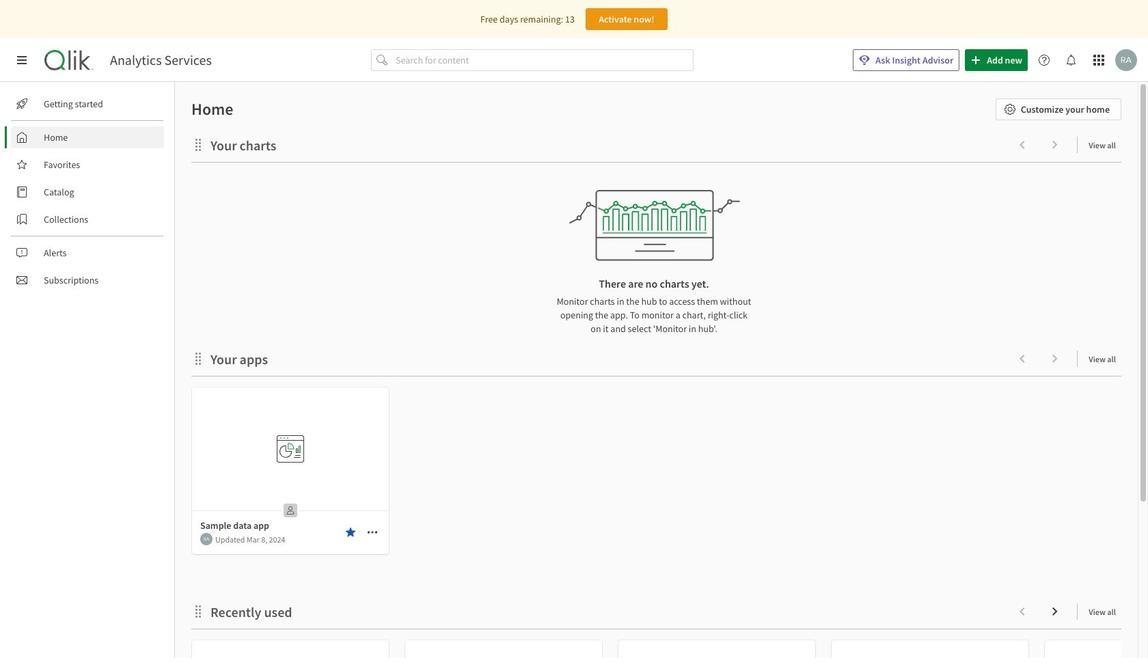 Task type: locate. For each thing, give the bounding box(es) containing it.
ruby anderson image
[[1116, 49, 1138, 71], [200, 533, 213, 546]]

more actions image
[[367, 527, 378, 538]]

0 horizontal spatial ruby anderson image
[[200, 533, 213, 546]]

Search for content text field
[[393, 49, 694, 71]]

main content
[[170, 82, 1149, 658]]

move collection image
[[191, 352, 205, 365], [191, 605, 205, 618]]

analytics services element
[[110, 52, 212, 68]]

1 vertical spatial ruby anderson image
[[200, 533, 213, 546]]

close sidebar menu image
[[16, 55, 27, 66]]

0 vertical spatial move collection image
[[191, 352, 205, 365]]

1 horizontal spatial ruby anderson image
[[1116, 49, 1138, 71]]

1 vertical spatial move collection image
[[191, 605, 205, 618]]

move collection image
[[191, 138, 205, 151]]

ruby anderson element
[[200, 533, 213, 546]]

0 vertical spatial ruby anderson image
[[1116, 49, 1138, 71]]



Task type: vqa. For each thing, say whether or not it's contained in the screenshot.
Ruby Anderson icon
yes



Task type: describe. For each thing, give the bounding box(es) containing it.
remove from favorites image
[[345, 527, 356, 538]]

navigation pane element
[[0, 88, 174, 297]]



